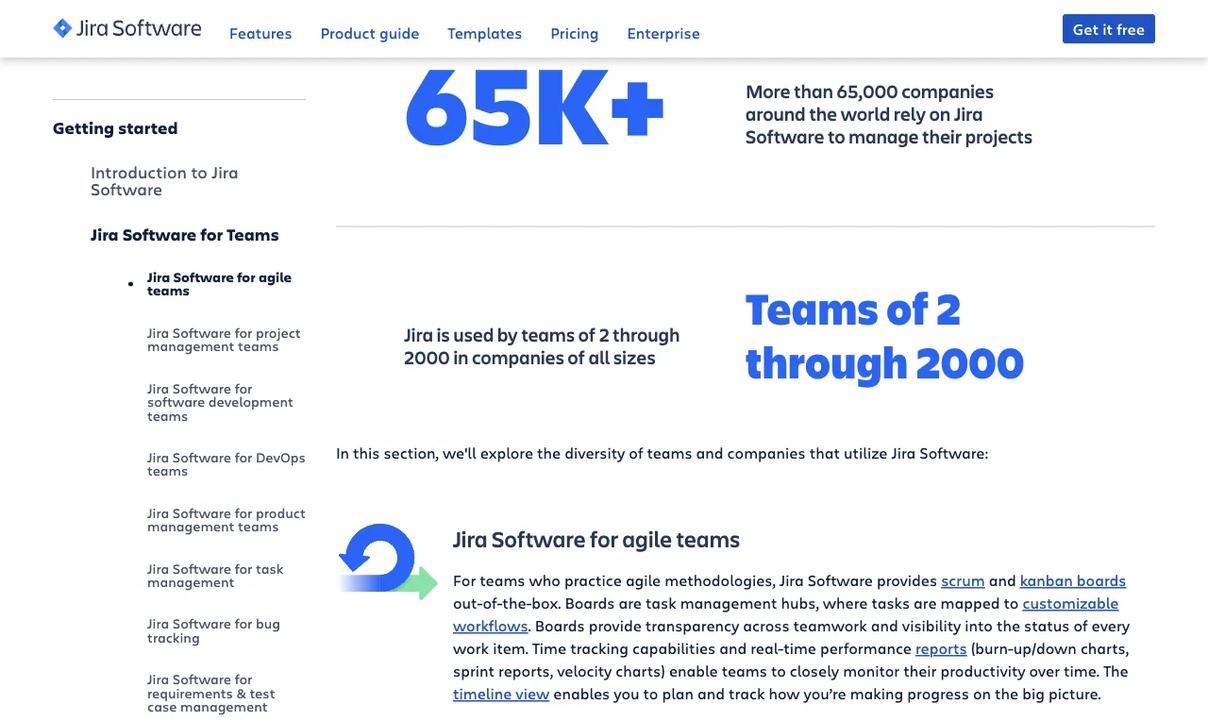 Task type: locate. For each thing, give the bounding box(es) containing it.
1 horizontal spatial companies
[[727, 443, 806, 463]]

for for the jira software for task management link
[[235, 559, 252, 577]]

jira up jira software for bug tracking
[[147, 559, 169, 577]]

0 vertical spatial agile
[[259, 267, 292, 286]]

reports
[[915, 638, 967, 658]]

1 horizontal spatial 2000
[[916, 332, 1025, 391]]

1 horizontal spatial tracking
[[570, 638, 629, 658]]

you're
[[804, 683, 846, 704]]

through
[[613, 322, 680, 347], [746, 332, 908, 391]]

jira down jira software for teams
[[147, 267, 170, 286]]

software for jira software for product management teams link
[[173, 503, 231, 521]]

65k+
[[404, 27, 667, 176]]

jira software for product management teams
[[147, 503, 306, 535]]

mapped
[[941, 593, 1000, 613]]

for inside jira software for devops teams
[[235, 448, 252, 466]]

for left project on the top left
[[235, 323, 252, 341]]

companies inside jira is used by teams of 2 through 2000 in companies of all sizes
[[472, 344, 564, 369]]

real-
[[751, 638, 784, 658]]

for left devops
[[235, 448, 252, 466]]

the
[[809, 100, 837, 125], [537, 443, 561, 463], [997, 615, 1020, 636], [995, 683, 1019, 704]]

teams down software
[[147, 461, 188, 480]]

requirements
[[147, 683, 233, 702]]

1 horizontal spatial teams
[[746, 277, 879, 337]]

guide
[[379, 22, 419, 42]]

jira down 'jira software for task management'
[[147, 614, 169, 632]]

software up 'where'
[[808, 570, 873, 590]]

1 horizontal spatial agile
[[622, 524, 672, 554]]

2000 inside teams of 2 through 2000
[[916, 332, 1025, 391]]

software
[[147, 392, 205, 410]]

0 horizontal spatial teams
[[227, 223, 279, 245]]

rely
[[894, 100, 926, 125]]

teams inside jira is used by teams of 2 through 2000 in companies of all sizes
[[521, 322, 575, 347]]

1 vertical spatial boards
[[535, 615, 585, 636]]

item.
[[493, 638, 528, 658]]

software down jira software for product management teams link
[[173, 559, 231, 577]]

0 horizontal spatial companies
[[472, 344, 564, 369]]

started
[[118, 116, 178, 138]]

are task
[[619, 593, 676, 613]]

teams down jira software for teams
[[147, 281, 189, 299]]

over
[[1029, 661, 1060, 681]]

software down jira software for project management teams
[[173, 378, 231, 397]]

software inside jira software for bug tracking
[[173, 614, 231, 632]]

companies up projects
[[902, 78, 994, 103]]

0 vertical spatial their
[[922, 123, 962, 148]]

tracking up velocity
[[570, 638, 629, 658]]

jira software for software development teams link
[[147, 367, 306, 436]]

the inside . boards provide transparency across teamwork and visibility into the status of every work item. time tracking capabilities and real-time performance
[[997, 615, 1020, 636]]

0 horizontal spatial on
[[929, 100, 951, 125]]

provide
[[589, 615, 642, 636]]

0 vertical spatial teams
[[227, 223, 279, 245]]

for for jira software for requirements & test case management link
[[235, 670, 252, 688]]

1 vertical spatial on
[[973, 683, 991, 704]]

0 vertical spatial boards
[[565, 593, 615, 613]]

teamwork
[[793, 615, 867, 636]]

jira software for project management teams
[[147, 323, 301, 355]]

are
[[914, 593, 937, 613]]

software down 'jira software for task management'
[[173, 614, 231, 632]]

pricing link
[[551, 0, 599, 57]]

to right the mapped
[[1004, 593, 1019, 613]]

2 vertical spatial companies
[[727, 443, 806, 463]]

software inside jira software for agile teams
[[173, 267, 234, 286]]

through up that
[[746, 332, 908, 391]]

than
[[794, 78, 833, 103]]

boards down practice agile
[[565, 593, 615, 613]]

agile icon image
[[336, 524, 438, 600]]

management for jira software for task management
[[147, 572, 235, 591]]

software down jira software for agile teams link
[[173, 323, 231, 341]]

0 horizontal spatial 2
[[599, 322, 609, 347]]

software for jira software for software development teams 'link' on the left
[[173, 378, 231, 397]]

sizes
[[614, 344, 656, 369]]

teams right 'by' at the top of the page
[[521, 322, 575, 347]]

software left '&' in the left of the page
[[173, 670, 231, 688]]

jira
[[954, 100, 983, 125], [212, 161, 238, 183], [91, 223, 119, 245], [147, 267, 170, 286], [404, 322, 433, 347], [147, 323, 169, 341], [147, 378, 169, 397], [891, 443, 916, 463], [147, 448, 169, 466], [147, 503, 169, 521], [453, 524, 488, 554], [147, 559, 169, 577], [779, 570, 804, 590], [147, 614, 169, 632], [147, 670, 169, 688]]

.
[[528, 615, 531, 636]]

enable
[[669, 661, 718, 681]]

teams inside jira software for product management teams
[[238, 517, 279, 535]]

software down 'more'
[[746, 123, 825, 148]]

0 vertical spatial on
[[929, 100, 951, 125]]

software inside jira software for software development teams
[[173, 378, 231, 397]]

to left manage
[[828, 123, 845, 148]]

charts)
[[616, 661, 665, 681]]

0 horizontal spatial 2000
[[404, 344, 450, 369]]

jira software for task management
[[147, 559, 284, 591]]

1 horizontal spatial through
[[746, 332, 908, 391]]

getting started
[[53, 116, 178, 138]]

jira up software
[[147, 323, 169, 341]]

for inside jira software for software development teams
[[235, 378, 252, 397]]

the left big
[[995, 683, 1019, 704]]

1 vertical spatial companies
[[472, 344, 564, 369]]

for for jira software for teams link on the left of the page
[[201, 223, 223, 245]]

projects
[[965, 123, 1033, 148]]

for down jira software for teams link on the left of the page
[[237, 267, 255, 286]]

for for jira software for agile teams link
[[237, 267, 255, 286]]

for left the product
[[235, 503, 252, 521]]

up/down
[[1013, 638, 1077, 658]]

jira right the rely
[[954, 100, 983, 125]]

for for "jira software for bug tracking" link
[[235, 614, 252, 632]]

jira left is
[[404, 322, 433, 347]]

visibility
[[902, 615, 961, 636]]

teams up development
[[238, 337, 279, 355]]

agile up project on the top left
[[259, 267, 292, 286]]

on
[[929, 100, 951, 125], [973, 683, 991, 704]]

the
[[1103, 661, 1128, 681]]

to down getting started link at the top of the page
[[191, 161, 207, 183]]

tracking inside jira software for bug tracking
[[147, 628, 200, 646]]

of-
[[483, 593, 502, 613]]

management inside for teams who practice agile methodologies, jira software provides scrum and kanban boards out-of-the-box. boards are task management hubs, where tasks are mapped to
[[680, 593, 777, 613]]

their left projects
[[922, 123, 962, 148]]

software for the jira software for task management link
[[173, 559, 231, 577]]

teams inside jira software for software development teams
[[147, 406, 188, 424]]

companies for through
[[472, 344, 564, 369]]

2000 left in
[[404, 344, 450, 369]]

1 horizontal spatial 2
[[937, 277, 961, 337]]

explore
[[480, 443, 533, 463]]

software inside jira software for devops teams
[[173, 448, 231, 466]]

companies inside more than 65,000 companies around the world rely on jira software to manage their projects
[[902, 78, 994, 103]]

2000
[[916, 332, 1025, 391], [404, 344, 450, 369]]

management inside 'jira software for task management'
[[147, 572, 235, 591]]

software inside for teams who practice agile methodologies, jira software provides scrum and kanban boards out-of-the-box. boards are task management hubs, where tasks are mapped to
[[808, 570, 873, 590]]

closely
[[790, 661, 839, 681]]

1 vertical spatial teams
[[746, 277, 879, 337]]

for for jira software for devops teams link
[[235, 448, 252, 466]]

&
[[236, 683, 246, 702]]

their up progress on the bottom of page
[[903, 661, 937, 681]]

teams up task
[[238, 517, 279, 535]]

for inside jira software for agile teams
[[237, 267, 255, 286]]

agile up practice agile
[[622, 524, 672, 554]]

jira inside more than 65,000 companies around the world rely on jira software to manage their projects
[[954, 100, 983, 125]]

software for jira software for devops teams link
[[173, 448, 231, 466]]

software down getting started
[[91, 178, 162, 200]]

the-
[[502, 593, 532, 613]]

scrum
[[941, 570, 985, 590]]

timeline
[[453, 683, 512, 704]]

2 horizontal spatial companies
[[902, 78, 994, 103]]

teams up the "of-"
[[480, 570, 525, 590]]

for left bug
[[235, 614, 252, 632]]

software inside 'jira software for task management'
[[173, 559, 231, 577]]

every
[[1092, 615, 1130, 636]]

get it free
[[1073, 18, 1145, 39]]

for inside jira software for project management teams
[[235, 323, 252, 341]]

management
[[147, 337, 235, 355], [147, 517, 235, 535], [147, 572, 235, 591], [680, 593, 777, 613], [180, 697, 268, 715]]

1 vertical spatial jira software for agile teams
[[453, 524, 740, 554]]

jira up 'hubs,'
[[779, 570, 804, 590]]

for inside jira software for requirements & test case management
[[235, 670, 252, 688]]

jira software for agile teams down jira software for teams link on the left of the page
[[147, 267, 292, 299]]

the inside (burn-up/down charts, sprint reports, velocity charts) enable teams to closely monitor their productivity over time. the timeline view enables you to plan and track how you're making progress on the big picture.
[[995, 683, 1019, 704]]

management for jira software for product management teams
[[147, 517, 235, 535]]

for inside jira software for bug tracking
[[235, 614, 252, 632]]

1 vertical spatial their
[[903, 661, 937, 681]]

tracking up requirements
[[147, 628, 200, 646]]

jira down software
[[147, 448, 169, 466]]

for left task
[[235, 559, 252, 577]]

0 horizontal spatial through
[[613, 322, 680, 347]]

into
[[965, 615, 993, 636]]

software down jira software for teams link on the left of the page
[[173, 267, 234, 286]]

all
[[589, 344, 610, 369]]

jira software for agile teams
[[147, 267, 292, 299], [453, 524, 740, 554]]

for for jira software for software development teams 'link' on the left
[[235, 378, 252, 397]]

boards inside . boards provide transparency across teamwork and visibility into the status of every work item. time tracking capabilities and real-time performance
[[535, 615, 585, 636]]

for up jira software for agile teams link
[[201, 223, 223, 245]]

jira down getting started link at the top of the page
[[212, 161, 238, 183]]

velocity
[[557, 661, 612, 681]]

for inside 'jira software for task management'
[[235, 559, 252, 577]]

box.
[[532, 593, 561, 613]]

teams up jira software for devops teams at the left of the page
[[147, 406, 188, 424]]

jira software for bug tracking
[[147, 614, 280, 646]]

teams
[[227, 223, 279, 245], [746, 277, 879, 337]]

product guide
[[320, 22, 419, 42]]

through right all
[[613, 322, 680, 347]]

their
[[922, 123, 962, 148], [903, 661, 937, 681]]

software inside jira software for project management teams
[[173, 323, 231, 341]]

software for jira software for project management teams link
[[173, 323, 231, 341]]

0 horizontal spatial tracking
[[147, 628, 200, 646]]

time
[[784, 638, 816, 658]]

free
[[1117, 18, 1145, 39]]

boards up time in the bottom left of the page
[[535, 615, 585, 636]]

on down productivity in the bottom right of the page
[[973, 683, 991, 704]]

1 horizontal spatial on
[[973, 683, 991, 704]]

to
[[828, 123, 845, 148], [191, 161, 207, 183], [1004, 593, 1019, 613], [771, 661, 786, 681], [643, 683, 658, 704]]

agile
[[259, 267, 292, 286], [622, 524, 672, 554]]

picture.
[[1048, 683, 1101, 704]]

boards
[[1077, 570, 1126, 590]]

software down introduction to jira software
[[123, 223, 197, 245]]

their inside more than 65,000 companies around the world rely on jira software to manage their projects
[[922, 123, 962, 148]]

0 horizontal spatial jira software for agile teams
[[147, 267, 292, 299]]

hubs,
[[781, 593, 819, 613]]

introduction to jira software
[[91, 161, 238, 200]]

software down jira software for software development teams
[[173, 448, 231, 466]]

for for jira software for product management teams link
[[235, 503, 252, 521]]

software inside jira software for requirements & test case management
[[173, 670, 231, 688]]

2 inside teams of 2 through 2000
[[937, 277, 961, 337]]

teams inside jira software for agile teams
[[147, 281, 189, 299]]

manage
[[849, 123, 919, 148]]

jira software for agile teams up practice agile
[[453, 524, 740, 554]]

track
[[729, 683, 765, 704]]

the up (burn- at the bottom
[[997, 615, 1020, 636]]

jira up "case"
[[147, 670, 169, 688]]

software for jira software for teams link on the left of the page
[[123, 223, 197, 245]]

on right the rely
[[929, 100, 951, 125]]

for down "jira software for bug tracking" link
[[235, 670, 252, 688]]

jira down jira software for project management teams
[[147, 378, 169, 397]]

the left world at the right top of the page
[[809, 100, 837, 125]]

and inside (burn-up/down charts, sprint reports, velocity charts) enable teams to closely monitor their productivity over time. the timeline view enables you to plan and track how you're making progress on the big picture.
[[697, 683, 725, 704]]

software down jira software for devops teams link
[[173, 503, 231, 521]]

teams up track in the right bottom of the page
[[722, 661, 767, 681]]

workflows
[[453, 615, 528, 636]]

work
[[453, 638, 489, 658]]

companies right in
[[472, 344, 564, 369]]

management inside jira software for product management teams
[[147, 517, 235, 535]]

for teams who practice agile methodologies, jira software provides scrum and kanban boards out-of-the-box. boards are task management hubs, where tasks are mapped to
[[453, 570, 1126, 613]]

jira down jira software for devops teams link
[[147, 503, 169, 521]]

jira inside jira software for project management teams
[[147, 323, 169, 341]]

1 horizontal spatial jira software for agile teams
[[453, 524, 740, 554]]

diversity
[[565, 443, 625, 463]]

for inside jira software for product management teams
[[235, 503, 252, 521]]

jira software for teams link
[[91, 211, 306, 256]]

for down jira software for project management teams link
[[235, 378, 252, 397]]

2000 up software:
[[916, 332, 1025, 391]]

0 horizontal spatial agile
[[259, 267, 292, 286]]

transparency
[[645, 615, 739, 636]]

companies left that
[[727, 443, 806, 463]]

software inside jira software for product management teams
[[173, 503, 231, 521]]

0 vertical spatial jira software for agile teams
[[147, 267, 292, 299]]

management inside jira software for project management teams
[[147, 337, 235, 355]]

and inside for teams who practice agile methodologies, jira software provides scrum and kanban boards out-of-the-box. boards are task management hubs, where tasks are mapped to
[[989, 570, 1016, 590]]

0 vertical spatial companies
[[902, 78, 994, 103]]



Task type: vqa. For each thing, say whether or not it's contained in the screenshot.
a in INCIDENT COMMUNICATION USE THIS TEMPLATE TO CREATE A GUIDE FOR HOW TO RESPOND WHEN THINGS GO WRONG.
no



Task type: describe. For each thing, give the bounding box(es) containing it.
where
[[823, 593, 868, 613]]

companies for of
[[727, 443, 806, 463]]

through inside jira is used by teams of 2 through 2000 in companies of all sizes
[[613, 322, 680, 347]]

section,
[[384, 443, 439, 463]]

software inside more than 65,000 companies around the world rely on jira software to manage their projects
[[746, 123, 825, 148]]

task
[[256, 559, 284, 577]]

world
[[841, 100, 890, 125]]

get
[[1073, 18, 1099, 39]]

enterprise link
[[627, 0, 700, 57]]

software:
[[920, 443, 988, 463]]

charts,
[[1081, 638, 1129, 658]]

software for "jira software for bug tracking" link
[[173, 614, 231, 632]]

jira inside jira software for devops teams
[[147, 448, 169, 466]]

teams inside for teams who practice agile methodologies, jira software provides scrum and kanban boards out-of-the-box. boards are task management hubs, where tasks are mapped to
[[480, 570, 525, 590]]

jira inside jira software for requirements & test case management
[[147, 670, 169, 688]]

2 inside jira is used by teams of 2 through 2000 in companies of all sizes
[[599, 322, 609, 347]]

to inside more than 65,000 companies around the world rely on jira software to manage their projects
[[828, 123, 845, 148]]

customizable workflows
[[453, 593, 1119, 636]]

provides
[[877, 570, 937, 590]]

tasks
[[871, 593, 910, 613]]

that
[[809, 443, 840, 463]]

how
[[769, 683, 800, 704]]

(burn-up/down charts, sprint reports, velocity charts) enable teams to closely monitor their productivity over time. the timeline view enables you to plan and track how you're making progress on the big picture.
[[453, 638, 1129, 704]]

monitor
[[843, 661, 900, 681]]

templates link
[[448, 0, 522, 57]]

jira right utilize
[[891, 443, 916, 463]]

software for jira software for requirements & test case management link
[[173, 670, 231, 688]]

jira inside jira software for product management teams
[[147, 503, 169, 521]]

timeline view link
[[453, 683, 550, 704]]

of inside teams of 2 through 2000
[[886, 277, 929, 337]]

jira inside jira is used by teams of 2 through 2000 in companies of all sizes
[[404, 322, 433, 347]]

jira software for bug tracking link
[[147, 603, 306, 658]]

more than 65,000 companies around the world rely on jira software to manage their projects
[[746, 78, 1033, 148]]

project
[[256, 323, 301, 341]]

(burn-
[[971, 638, 1013, 658]]

2000 inside jira is used by teams of 2 through 2000 in companies of all sizes
[[404, 344, 450, 369]]

the inside more than 65,000 companies around the world rely on jira software to manage their projects
[[809, 100, 837, 125]]

around
[[746, 100, 806, 125]]

agile inside jira software for agile teams
[[259, 267, 292, 286]]

features link
[[229, 0, 292, 57]]

jira software for software development teams
[[147, 378, 293, 424]]

getting
[[53, 116, 114, 138]]

teams inside jira software for project management teams
[[238, 337, 279, 355]]

sprint
[[453, 661, 495, 681]]

to inside for teams who practice agile methodologies, jira software provides scrum and kanban boards out-of-the-box. boards are task management hubs, where tasks are mapped to
[[1004, 593, 1019, 613]]

of inside . boards provide transparency across teamwork and visibility into the status of every work item. time tracking capabilities and real-time performance
[[1074, 615, 1088, 636]]

on inside more than 65,000 companies around the world rely on jira software to manage their projects
[[929, 100, 951, 125]]

boards inside for teams who practice agile methodologies, jira software provides scrum and kanban boards out-of-the-box. boards are task management hubs, where tasks are mapped to
[[565, 593, 615, 613]]

pricing
[[551, 22, 599, 42]]

management for jira software for project management teams
[[147, 337, 235, 355]]

customizable
[[1023, 593, 1119, 613]]

teams inside jira software for devops teams
[[147, 461, 188, 480]]

enterprise
[[627, 22, 700, 42]]

jira software for project management teams link
[[147, 312, 306, 367]]

productivity
[[940, 661, 1025, 681]]

features
[[229, 22, 292, 42]]

time.
[[1064, 661, 1100, 681]]

on inside (burn-up/down charts, sprint reports, velocity charts) enable teams to closely monitor their productivity over time. the timeline view enables you to plan and track how you're making progress on the big picture.
[[973, 683, 991, 704]]

status
[[1024, 615, 1070, 636]]

jira software for devops teams link
[[147, 436, 306, 492]]

teams inside (burn-up/down charts, sprint reports, velocity charts) enable teams to closely monitor their productivity over time. the timeline view enables you to plan and track how you're making progress on the big picture.
[[722, 661, 767, 681]]

kanban boards link
[[1020, 570, 1126, 590]]

jira inside jira software for software development teams
[[147, 378, 169, 397]]

for for jira software for project management teams link
[[235, 323, 252, 341]]

through inside teams of 2 through 2000
[[746, 332, 908, 391]]

software inside introduction to jira software
[[91, 178, 162, 200]]

software for jira software for agile teams link
[[173, 267, 234, 286]]

jira down introduction
[[91, 223, 119, 245]]

jira software for requirements & test case management
[[147, 670, 275, 715]]

jira inside for teams who practice agile methodologies, jira software provides scrum and kanban boards out-of-the-box. boards are task management hubs, where tasks are mapped to
[[779, 570, 804, 590]]

getting started link
[[53, 105, 306, 150]]

jira is used by teams of 2 through 2000 in companies of all sizes
[[404, 322, 680, 369]]

jira software for devops teams
[[147, 448, 306, 480]]

teams of 2 through 2000
[[746, 277, 1025, 391]]

jira inside jira software for bug tracking
[[147, 614, 169, 632]]

kanban
[[1020, 570, 1073, 590]]

customizable workflows link
[[453, 593, 1119, 636]]

capabilities
[[632, 638, 716, 658]]

jira inside introduction to jira software
[[212, 161, 238, 183]]

across
[[743, 615, 790, 636]]

management inside jira software for requirements & test case management
[[180, 697, 268, 715]]

product
[[320, 22, 376, 42]]

used
[[453, 322, 494, 347]]

devops
[[256, 448, 306, 466]]

jira up for
[[453, 524, 488, 554]]

jira software for requirements & test case management link
[[147, 658, 306, 721]]

jira software for teams
[[91, 223, 279, 245]]

teams inside teams of 2 through 2000
[[746, 277, 879, 337]]

to right "you"
[[643, 683, 658, 704]]

out-
[[453, 593, 483, 613]]

jira inside jira software for agile teams
[[147, 267, 170, 286]]

utilize
[[844, 443, 888, 463]]

jira inside 'jira software for task management'
[[147, 559, 169, 577]]

test
[[250, 683, 275, 702]]

software up who
[[492, 524, 586, 554]]

their inside (burn-up/down charts, sprint reports, velocity charts) enable teams to closely monitor their productivity over time. the timeline view enables you to plan and track how you're making progress on the big picture.
[[903, 661, 937, 681]]

you
[[614, 683, 639, 704]]

plan
[[662, 683, 694, 704]]

. boards provide transparency across teamwork and visibility into the status of every work item. time tracking capabilities and real-time performance
[[453, 615, 1130, 658]]

enables
[[553, 683, 610, 704]]

introduction
[[91, 161, 187, 183]]

1 vertical spatial agile
[[622, 524, 672, 554]]

bug
[[256, 614, 280, 632]]

get it free link
[[1063, 14, 1155, 43]]

jira software for task management link
[[147, 547, 306, 603]]

to inside introduction to jira software
[[191, 161, 207, 183]]

for up practice agile
[[590, 524, 618, 554]]

development
[[208, 392, 293, 410]]

teams up methodologies,
[[676, 524, 740, 554]]

reports,
[[498, 661, 553, 681]]

tracking inside . boards provide transparency across teamwork and visibility into the status of every work item. time tracking capabilities and real-time performance
[[570, 638, 629, 658]]

product
[[256, 503, 306, 521]]

case
[[147, 697, 177, 715]]

the right explore
[[537, 443, 561, 463]]

product guide link
[[320, 0, 419, 57]]

to up how
[[771, 661, 786, 681]]

for
[[453, 570, 476, 590]]

time
[[532, 638, 566, 658]]

this
[[353, 443, 380, 463]]

who
[[529, 570, 561, 590]]

we'll
[[443, 443, 476, 463]]

teams right diversity
[[647, 443, 692, 463]]



